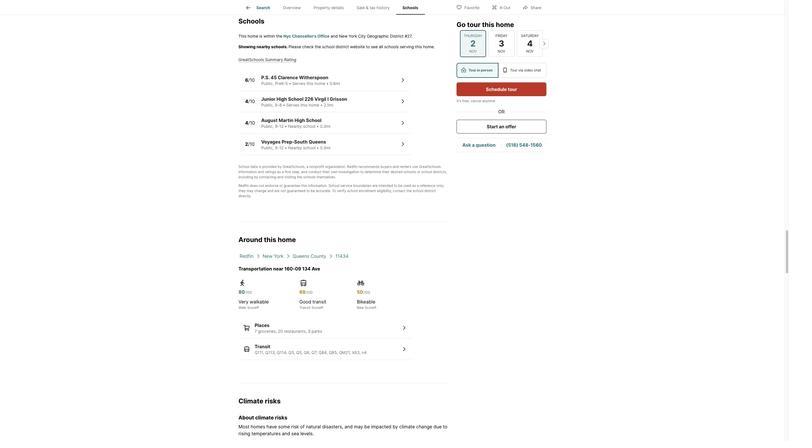 Task type: locate. For each thing, give the bounding box(es) containing it.
home down the witherspoon
[[315, 81, 325, 86]]

4 /10 for junior
[[245, 99, 255, 104]]

their up themselves.
[[323, 170, 330, 174]]

queens right south
[[309, 139, 326, 145]]

1 horizontal spatial as
[[413, 184, 416, 188]]

12 inside the august martin high school public, 9-12 • nearby school • 0.3mi
[[280, 124, 284, 129]]

nov for 2
[[470, 49, 477, 53]]

their down the buyers
[[382, 170, 390, 174]]

® for transit
[[321, 306, 323, 310]]

0 horizontal spatial ®
[[257, 306, 259, 310]]

and right office
[[331, 34, 338, 39]]

1 vertical spatial york
[[274, 253, 284, 259]]

3 ® from the left
[[374, 306, 377, 310]]

nearby down south
[[288, 145, 302, 150]]

virgil
[[315, 96, 327, 102]]

nearby inside the august martin high school public, 9-12 • nearby school • 0.3mi
[[288, 124, 302, 129]]

6-
[[275, 102, 280, 107]]

new york link
[[263, 253, 284, 259]]

3 /100 from the left
[[363, 290, 370, 295]]

this down the witherspoon
[[307, 81, 314, 86]]

school down the junior high school 226 virgil i grisson public, 6-8 • serves this home • 2.1mi
[[306, 118, 322, 123]]

search link
[[245, 4, 270, 11]]

4 public, from the top
[[261, 145, 274, 150]]

1 horizontal spatial be
[[365, 424, 370, 430]]

2 public, from the top
[[261, 102, 274, 107]]

endorse
[[265, 184, 279, 188]]

schools right 'all'
[[384, 44, 399, 49]]

2 vertical spatial 4
[[245, 120, 248, 126]]

home down 226
[[309, 102, 319, 107]]

/100 up good
[[306, 290, 313, 295]]

0.6mi
[[330, 81, 340, 86]]

4 up 2 /10
[[245, 120, 248, 126]]

not down redfin does not endorse or guarantee this information.
[[281, 189, 286, 193]]

2 ® from the left
[[321, 306, 323, 310]]

, a nonprofit organization. redfin recommends buyers and renters use greatschools information and ratings as a
[[239, 165, 441, 174]]

1 nearby from the top
[[288, 124, 302, 129]]

or down use
[[417, 170, 421, 174]]

0 horizontal spatial transit
[[255, 344, 271, 350]]

new up showing nearby schools. please check the school district website to see all schools serving this home.
[[339, 34, 348, 39]]

/10 for p.s.
[[248, 77, 255, 83]]

high inside the august martin high school public, 9-12 • nearby school • 0.3mi
[[295, 118, 305, 123]]

transit inside transit q111, q113, q114, q3, q5, q6, q7, q84, q85, qm21, x63, n4
[[255, 344, 271, 350]]

1 horizontal spatial 3
[[499, 38, 504, 48]]

1 vertical spatial 3
[[308, 329, 311, 334]]

0 horizontal spatial not
[[259, 184, 264, 188]]

serves right 5
[[293, 81, 306, 86]]

1 horizontal spatial change
[[416, 424, 433, 430]]

schools tab
[[396, 1, 425, 15]]

/100 inside 50 /100
[[363, 290, 370, 295]]

home up friday
[[496, 21, 514, 29]]

2 9- from the top
[[275, 145, 280, 150]]

1 horizontal spatial high
[[295, 118, 305, 123]]

score down walkable
[[247, 306, 257, 310]]

2 horizontal spatial by
[[393, 424, 398, 430]]

2 4 /10 from the top
[[245, 120, 255, 126]]

2 horizontal spatial schools
[[404, 170, 416, 174]]

or right endorse
[[280, 184, 283, 188]]

1 horizontal spatial transit
[[300, 306, 311, 310]]

1 vertical spatial by
[[254, 175, 258, 179]]

not inside the 'school service boundaries are intended to be used as a reference only; they may change and are not'
[[281, 189, 286, 193]]

nov inside friday 3 nov
[[498, 49, 505, 53]]

is
[[260, 34, 263, 39], [259, 165, 262, 169]]

1 vertical spatial climate
[[400, 424, 415, 430]]

share button
[[518, 1, 547, 13]]

property details tab
[[307, 1, 350, 15]]

1 vertical spatial 2
[[245, 141, 248, 147]]

queens county
[[293, 253, 326, 259]]

1 vertical spatial nearby
[[288, 145, 302, 150]]

district left website
[[336, 44, 349, 49]]

public, down the august
[[261, 124, 274, 129]]

0.3mi down 2.1mi on the left top of page
[[320, 124, 331, 129]]

2 vertical spatial redfin
[[240, 253, 254, 259]]

0.3mi up "nonprofit"
[[320, 145, 331, 150]]

0 vertical spatial be
[[398, 184, 403, 188]]

q5,
[[296, 350, 303, 355]]

1 vertical spatial 0.3mi
[[320, 145, 331, 150]]

some
[[278, 424, 290, 430]]

redfin up transportation
[[240, 253, 254, 259]]

public, inside voyages prep-south queens public, 9-12 • nearby school • 0.3mi
[[261, 145, 274, 150]]

2 /10
[[245, 141, 255, 147]]

tour for go
[[467, 21, 481, 29]]

showing nearby schools. please check the school district website to see all schools serving this home.
[[239, 44, 435, 49]]

this up thursday
[[482, 21, 495, 29]]

guaranteed
[[287, 189, 306, 193]]

tour left via
[[510, 68, 518, 72]]

2 nov from the left
[[498, 49, 505, 53]]

2 vertical spatial be
[[365, 424, 370, 430]]

a inside the 'school service boundaries are intended to be used as a reference only; they may change and are not'
[[417, 184, 419, 188]]

1 ® from the left
[[257, 306, 259, 310]]

score inside good transit transit score ®
[[312, 306, 321, 310]]

3 public, from the top
[[261, 124, 274, 129]]

and inside the 'school service boundaries are intended to be used as a reference only; they may change and are not'
[[268, 189, 274, 193]]

0 vertical spatial as
[[277, 170, 281, 174]]

&
[[366, 5, 369, 10]]

climate up the homes
[[255, 415, 274, 421]]

are up enrollment
[[373, 184, 378, 188]]

1 vertical spatial district
[[425, 189, 436, 193]]

school left 226
[[288, 96, 304, 102]]

public, down the "voyages"
[[261, 145, 274, 150]]

high right martin
[[295, 118, 305, 123]]

3 inside the places 7 groceries, 20 restaurants, 3 parks
[[308, 329, 311, 334]]

to right the due
[[443, 424, 448, 430]]

® down bikeable
[[374, 306, 377, 310]]

2 12 from the top
[[280, 145, 284, 150]]

nov inside thursday 2 nov
[[470, 49, 477, 53]]

friday 3 nov
[[496, 34, 508, 53]]

to down information.
[[307, 189, 310, 193]]

risks up some
[[275, 415, 288, 421]]

school up the to
[[329, 184, 340, 188]]

1 0.3mi from the top
[[320, 124, 331, 129]]

a left first
[[282, 170, 284, 174]]

district down reference
[[425, 189, 436, 193]]

school inside the august martin high school public, 9-12 • nearby school • 0.3mi
[[306, 118, 322, 123]]

to down recommends
[[361, 170, 364, 174]]

or
[[417, 170, 421, 174], [280, 184, 283, 188]]

school inside the junior high school 226 virgil i grisson public, 6-8 • serves this home • 2.1mi
[[288, 96, 304, 102]]

12 inside voyages prep-south queens public, 9-12 • nearby school • 0.3mi
[[280, 145, 284, 150]]

®
[[257, 306, 259, 310], [321, 306, 323, 310], [374, 306, 377, 310]]

® down walkable
[[257, 306, 259, 310]]

by up does
[[254, 175, 258, 179]]

68 /100
[[300, 289, 313, 295]]

schedule tour button
[[457, 82, 547, 96]]

home.
[[423, 44, 435, 49]]

nov down thursday
[[470, 49, 477, 53]]

0 vertical spatial 0.3mi
[[320, 124, 331, 129]]

4 /10 left the august
[[245, 120, 255, 126]]

public, inside p.s. 45 clarence witherspoon public, prek-5 • serves this home • 0.6mi
[[261, 81, 274, 86]]

a
[[472, 142, 475, 148], [307, 165, 309, 169], [282, 170, 284, 174], [417, 184, 419, 188]]

serves right 8
[[287, 102, 300, 107]]

is for within
[[260, 34, 263, 39]]

transit inside good transit transit score ®
[[300, 306, 311, 310]]

school left districts, on the right top of the page
[[422, 170, 432, 174]]

1 horizontal spatial tour
[[508, 86, 517, 92]]

4 down saturday
[[527, 38, 533, 48]]

nov down friday
[[498, 49, 505, 53]]

home
[[496, 21, 514, 29], [248, 34, 258, 39], [315, 81, 325, 86], [309, 102, 319, 107], [278, 236, 296, 244]]

guarantee
[[284, 184, 300, 188]]

0 vertical spatial 2
[[471, 38, 476, 48]]

score for walkable
[[247, 306, 257, 310]]

home inside p.s. 45 clarence witherspoon public, prek-5 • serves this home • 0.6mi
[[315, 81, 325, 86]]

change inside most homes have some risk of natural disasters, and may be impacted by climate change due to rising temperatures and sea levels.
[[416, 424, 433, 430]]

0 horizontal spatial by
[[254, 175, 258, 179]]

are down endorse
[[275, 189, 280, 193]]

2 0.3mi from the top
[[320, 145, 331, 150]]

0 vertical spatial 4 /10
[[245, 99, 255, 104]]

4 down 6
[[245, 99, 248, 104]]

1 horizontal spatial new
[[339, 34, 348, 39]]

0 vertical spatial 12
[[280, 124, 284, 129]]

homes
[[251, 424, 265, 430]]

transit q111, q113, q114, q3, q5, q6, q7, q84, q85, qm21, x63, n4
[[255, 344, 367, 355]]

saturday 4 nov
[[521, 34, 539, 53]]

school inside first step, and conduct their own investigation to determine their desired schools or school districts, including by contacting and visiting the schools themselves.
[[422, 170, 432, 174]]

school inside the august martin high school public, 9-12 • nearby school • 0.3mi
[[303, 124, 316, 129]]

may
[[247, 189, 254, 193], [354, 424, 363, 430]]

1 vertical spatial schools
[[404, 170, 416, 174]]

1 horizontal spatial nov
[[498, 49, 505, 53]]

0 horizontal spatial their
[[323, 170, 330, 174]]

0.3mi inside the august martin high school public, 9-12 • nearby school • 0.3mi
[[320, 124, 331, 129]]

2 tour from the left
[[510, 68, 518, 72]]

york up the near
[[274, 253, 284, 259]]

favorite
[[465, 5, 480, 10]]

home right this
[[248, 34, 258, 39]]

12 down martin
[[280, 124, 284, 129]]

score down transit
[[312, 306, 321, 310]]

climate inside most homes have some risk of natural disasters, and may be impacted by climate change due to rising temperatures and sea levels.
[[400, 424, 415, 430]]

nov
[[470, 49, 477, 53], [498, 49, 505, 53], [526, 49, 534, 53]]

score down bikeable
[[365, 306, 374, 310]]

school down south
[[303, 145, 316, 150]]

transportation
[[239, 266, 272, 272]]

about climate risks
[[239, 415, 288, 421]]

/100 up bikeable
[[363, 290, 370, 295]]

risks up about climate risks
[[265, 397, 281, 405]]

2 horizontal spatial greatschools
[[419, 165, 441, 169]]

0 horizontal spatial may
[[247, 189, 254, 193]]

0 horizontal spatial schools
[[239, 17, 265, 25]]

is right data
[[259, 165, 262, 169]]

as inside the 'school service boundaries are intended to be used as a reference only; they may change and are not'
[[413, 184, 416, 188]]

sale & tax history
[[357, 5, 390, 10]]

9- for voyages
[[275, 145, 280, 150]]

12 down prep-
[[280, 145, 284, 150]]

q7,
[[312, 350, 318, 355]]

1 vertical spatial not
[[281, 189, 286, 193]]

directly.
[[239, 194, 252, 198]]

nearby inside voyages prep-south queens public, 9-12 • nearby school • 0.3mi
[[288, 145, 302, 150]]

1 vertical spatial may
[[354, 424, 363, 430]]

1 vertical spatial is
[[259, 165, 262, 169]]

be inside the 'school service boundaries are intended to be used as a reference only; they may change and are not'
[[398, 184, 403, 188]]

change for and
[[255, 189, 267, 193]]

high up 8
[[277, 96, 287, 102]]

change
[[255, 189, 267, 193], [416, 424, 433, 430]]

0 vertical spatial 3
[[499, 38, 504, 48]]

3 down friday
[[499, 38, 504, 48]]

is left within
[[260, 34, 263, 39]]

to inside first step, and conduct their own investigation to determine their desired schools or school districts, including by contacting and visiting the schools themselves.
[[361, 170, 364, 174]]

new down around this home
[[263, 253, 273, 259]]

2 inside thursday 2 nov
[[471, 38, 476, 48]]

1 horizontal spatial or
[[417, 170, 421, 174]]

0 vertical spatial schools
[[403, 5, 419, 10]]

None button
[[460, 30, 486, 57], [489, 30, 515, 57], [517, 30, 543, 57], [460, 30, 486, 57], [489, 30, 515, 57], [517, 30, 543, 57]]

are
[[373, 184, 378, 188], [275, 189, 280, 193]]

® inside very walkable walk score ®
[[257, 306, 259, 310]]

greatschools up step,
[[283, 165, 305, 169]]

the down step,
[[297, 175, 302, 179]]

2 horizontal spatial score
[[365, 306, 374, 310]]

voyages prep-south queens public, 9-12 • nearby school • 0.3mi
[[261, 139, 331, 150]]

and
[[331, 34, 338, 39], [393, 165, 399, 169], [258, 170, 264, 174], [301, 170, 307, 174], [278, 175, 284, 179], [268, 189, 274, 193], [345, 424, 353, 430], [282, 431, 290, 437]]

0 vertical spatial change
[[255, 189, 267, 193]]

greatschools summary rating link
[[239, 57, 296, 62]]

public, inside the junior high school 226 virgil i grisson public, 6-8 • serves this home • 2.1mi
[[261, 102, 274, 107]]

0 horizontal spatial score
[[247, 306, 257, 310]]

nov for 4
[[526, 49, 534, 53]]

4 for august martin high school
[[245, 120, 248, 126]]

nearby for high
[[288, 124, 302, 129]]

0 horizontal spatial tour
[[467, 21, 481, 29]]

9- down the august
[[275, 124, 280, 129]]

bike
[[357, 306, 364, 310]]

1 /100 from the left
[[245, 290, 252, 295]]

1 vertical spatial redfin
[[239, 184, 249, 188]]

1 vertical spatial change
[[416, 424, 433, 430]]

1 12 from the top
[[280, 124, 284, 129]]

tour left in in the top of the page
[[469, 68, 476, 72]]

1 tour from the left
[[469, 68, 476, 72]]

serves
[[293, 81, 306, 86], [287, 102, 300, 107]]

qm21,
[[339, 350, 351, 355]]

good
[[300, 299, 311, 305]]

1 vertical spatial be
[[311, 189, 315, 193]]

enrollment
[[359, 189, 376, 193]]

list box
[[457, 63, 547, 78]]

school inside voyages prep-south queens public, 9-12 • nearby school • 0.3mi
[[303, 145, 316, 150]]

0 horizontal spatial or
[[280, 184, 283, 188]]

/100
[[245, 290, 252, 295], [306, 290, 313, 295], [363, 290, 370, 295]]

recommends
[[359, 165, 380, 169]]

including
[[239, 175, 253, 179]]

0 vertical spatial 4
[[527, 38, 533, 48]]

schedule tour
[[486, 86, 517, 92]]

2 horizontal spatial nov
[[526, 49, 534, 53]]

accurate.
[[316, 189, 331, 193]]

this down 226
[[301, 102, 308, 107]]

1 score from the left
[[247, 306, 257, 310]]

0 horizontal spatial new
[[263, 253, 273, 259]]

1 vertical spatial 12
[[280, 145, 284, 150]]

public, for august
[[261, 124, 274, 129]]

2 horizontal spatial /100
[[363, 290, 370, 295]]

0 vertical spatial queens
[[309, 139, 326, 145]]

0 horizontal spatial change
[[255, 189, 267, 193]]

0 vertical spatial high
[[277, 96, 287, 102]]

1 9- from the top
[[275, 124, 280, 129]]

contacting
[[259, 175, 277, 179]]

guaranteed to be accurate. to verify school enrollment eligibility, contact the school district directly.
[[239, 189, 436, 198]]

and down some
[[282, 431, 290, 437]]

0 horizontal spatial nov
[[470, 49, 477, 53]]

desired
[[391, 170, 403, 174]]

0 vertical spatial are
[[373, 184, 378, 188]]

1 vertical spatial serves
[[287, 102, 300, 107]]

by
[[278, 165, 282, 169], [254, 175, 258, 179], [393, 424, 398, 430]]

4 /10 for august
[[245, 120, 255, 126]]

1 vertical spatial transit
[[255, 344, 271, 350]]

2 down thursday
[[471, 38, 476, 48]]

public, down the junior
[[261, 102, 274, 107]]

bikeable bike score ®
[[357, 299, 377, 310]]

tour up thursday
[[467, 21, 481, 29]]

as
[[277, 170, 281, 174], [413, 184, 416, 188]]

/100 inside 68 /100
[[306, 290, 313, 295]]

0.3mi inside voyages prep-south queens public, 9-12 • nearby school • 0.3mi
[[320, 145, 331, 150]]

august
[[261, 118, 278, 123]]

1 horizontal spatial their
[[382, 170, 390, 174]]

0 vertical spatial 9-
[[275, 124, 280, 129]]

0 vertical spatial new
[[339, 34, 348, 39]]

details
[[331, 5, 344, 10]]

score inside very walkable walk score ®
[[247, 306, 257, 310]]

3 nov from the left
[[526, 49, 534, 53]]

reference
[[420, 184, 436, 188]]

schools right history on the left
[[403, 5, 419, 10]]

schools down search 'link'
[[239, 17, 265, 25]]

/10 left the junior
[[248, 99, 255, 104]]

0 horizontal spatial 3
[[308, 329, 311, 334]]

1 horizontal spatial may
[[354, 424, 363, 430]]

1 vertical spatial new
[[263, 253, 273, 259]]

0 vertical spatial not
[[259, 184, 264, 188]]

0 horizontal spatial district
[[336, 44, 349, 49]]

0 vertical spatial is
[[260, 34, 263, 39]]

by right impacted
[[393, 424, 398, 430]]

sale & tax history tab
[[350, 1, 396, 15]]

4 for junior high school 226 virgil i grisson
[[245, 99, 248, 104]]

/100 inside 80 /100
[[245, 290, 252, 295]]

queens inside voyages prep-south queens public, 9-12 • nearby school • 0.3mi
[[309, 139, 326, 145]]

1 nov from the left
[[470, 49, 477, 53]]

1 vertical spatial 4 /10
[[245, 120, 255, 126]]

sea
[[292, 431, 299, 437]]

7
[[255, 329, 257, 334]]

1 horizontal spatial not
[[281, 189, 286, 193]]

9- inside voyages prep-south queens public, 9-12 • nearby school • 0.3mi
[[275, 145, 280, 150]]

0 horizontal spatial climate
[[255, 415, 274, 421]]

/10 for junior
[[248, 99, 255, 104]]

/10 left the p.s.
[[248, 77, 255, 83]]

rising
[[239, 431, 250, 437]]

/10 left the august
[[248, 120, 255, 126]]

as right the ratings
[[277, 170, 281, 174]]

2 score from the left
[[312, 306, 321, 310]]

1 horizontal spatial district
[[425, 189, 436, 193]]

not right does
[[259, 184, 264, 188]]

2 /100 from the left
[[306, 290, 313, 295]]

as right used
[[413, 184, 416, 188]]

50
[[357, 289, 363, 295]]

® inside good transit transit score ®
[[321, 306, 323, 310]]

list box containing tour in person
[[457, 63, 547, 78]]

/100 up very
[[245, 290, 252, 295]]

1 horizontal spatial score
[[312, 306, 321, 310]]

serves inside the junior high school 226 virgil i grisson public, 6-8 • serves this home • 2.1mi
[[287, 102, 300, 107]]

nov inside the saturday 4 nov
[[526, 49, 534, 53]]

2 horizontal spatial ®
[[374, 306, 377, 310]]

this up new york link
[[264, 236, 276, 244]]

tour inside button
[[508, 86, 517, 92]]

/100 for 68
[[306, 290, 313, 295]]

this
[[482, 21, 495, 29], [415, 44, 422, 49], [307, 81, 314, 86], [301, 102, 308, 107], [301, 184, 307, 188], [264, 236, 276, 244]]

schedule
[[486, 86, 507, 92]]

1 horizontal spatial ®
[[321, 306, 323, 310]]

4 /10 left the junior
[[245, 99, 255, 104]]

to inside most homes have some risk of natural disasters, and may be impacted by climate change due to rising temperatures and sea levels.
[[443, 424, 448, 430]]

® down transit
[[321, 306, 323, 310]]

1 vertical spatial are
[[275, 189, 280, 193]]

york left "city"
[[349, 34, 357, 39]]

n4
[[362, 350, 367, 355]]

4 inside the saturday 4 nov
[[527, 38, 533, 48]]

very walkable walk score ®
[[239, 299, 269, 310]]

1 horizontal spatial are
[[373, 184, 378, 188]]

0 horizontal spatial schools
[[303, 175, 316, 179]]

school down service
[[347, 189, 358, 193]]

county
[[311, 253, 326, 259]]

0 vertical spatial or
[[417, 170, 421, 174]]

change down does
[[255, 189, 267, 193]]

as inside , a nonprofit organization. redfin recommends buyers and renters use greatschools information and ratings as a
[[277, 170, 281, 174]]

public, down the p.s.
[[261, 81, 274, 86]]

1 horizontal spatial /100
[[306, 290, 313, 295]]

1 vertical spatial 9-
[[275, 145, 280, 150]]

information
[[239, 170, 257, 174]]

9- for august
[[275, 124, 280, 129]]

serves inside p.s. 45 clarence witherspoon public, prek-5 • serves this home • 0.6mi
[[293, 81, 306, 86]]

9-
[[275, 124, 280, 129], [275, 145, 280, 150]]

3 score from the left
[[365, 306, 374, 310]]

public, inside the august martin high school public, 9-12 • nearby school • 0.3mi
[[261, 124, 274, 129]]

own
[[331, 170, 338, 174]]

1 4 /10 from the top
[[245, 99, 255, 104]]

3 left parks
[[308, 329, 311, 334]]

2 nearby from the top
[[288, 145, 302, 150]]

change left the due
[[416, 424, 433, 430]]

tour via video chat option
[[499, 63, 547, 78]]

0 vertical spatial transit
[[300, 306, 311, 310]]

anytime
[[482, 99, 495, 103]]

4
[[527, 38, 533, 48], [245, 99, 248, 104], [245, 120, 248, 126]]

0 vertical spatial nearby
[[288, 124, 302, 129]]

walk
[[239, 306, 246, 310]]

1 public, from the top
[[261, 81, 274, 86]]

1 horizontal spatial by
[[278, 165, 282, 169]]

9- inside the august martin high school public, 9-12 • nearby school • 0.3mi
[[275, 124, 280, 129]]

0 horizontal spatial /100
[[245, 290, 252, 295]]

® for walkable
[[257, 306, 259, 310]]

public, for voyages
[[261, 145, 274, 150]]

1 vertical spatial high
[[295, 118, 305, 123]]

tab list
[[239, 0, 430, 15]]

1 horizontal spatial schools
[[384, 44, 399, 49]]

change inside the 'school service boundaries are intended to be used as a reference only; they may change and are not'
[[255, 189, 267, 193]]

•
[[289, 81, 291, 86], [327, 81, 329, 86], [283, 102, 285, 107], [321, 102, 323, 107], [285, 124, 287, 129], [317, 124, 319, 129], [285, 145, 287, 150], [317, 145, 319, 150]]

1 vertical spatial as
[[413, 184, 416, 188]]



Task type: describe. For each thing, give the bounding box(es) containing it.
contact
[[393, 189, 406, 193]]

0.3mi for august martin high school
[[320, 124, 331, 129]]

home up new york link
[[278, 236, 296, 244]]

tour via video chat
[[510, 68, 541, 72]]

a right ask
[[472, 142, 475, 148]]

/100 for 50
[[363, 290, 370, 295]]

intended
[[379, 184, 393, 188]]

x-out
[[500, 5, 511, 10]]

levels.
[[301, 431, 314, 437]]

nyc
[[284, 34, 291, 39]]

to left see
[[366, 44, 370, 49]]

district inside guaranteed to be accurate. to verify school enrollment eligibility, contact the school district directly.
[[425, 189, 436, 193]]

8
[[280, 102, 282, 107]]

redfin for redfin
[[240, 253, 254, 259]]

disasters,
[[322, 424, 344, 430]]

and up contacting
[[258, 170, 264, 174]]

themselves.
[[317, 175, 336, 179]]

the inside guaranteed to be accurate. to verify school enrollment eligibility, contact the school district directly.
[[407, 189, 412, 193]]

0 vertical spatial district
[[336, 44, 349, 49]]

q84,
[[319, 350, 328, 355]]

tax
[[370, 5, 376, 10]]

thursday 2 nov
[[464, 34, 482, 53]]

school inside the 'school service boundaries are intended to be used as a reference only; they may change and are not'
[[329, 184, 340, 188]]

video
[[524, 68, 533, 72]]

1 vertical spatial or
[[280, 184, 283, 188]]

/10 for voyages
[[248, 141, 255, 147]]

tour for schedule
[[508, 86, 517, 92]]

chancellor's
[[292, 34, 317, 39]]

tour in person option
[[457, 63, 499, 78]]

6 /10
[[245, 77, 255, 83]]

redfin does not endorse or guarantee this information.
[[239, 184, 328, 188]]

x-
[[500, 5, 504, 10]]

used
[[404, 184, 412, 188]]

tour for tour in person
[[469, 68, 476, 72]]

226
[[305, 96, 314, 102]]

high inside the junior high school 226 virgil i grisson public, 6-8 • serves this home • 2.1mi
[[277, 96, 287, 102]]

(516) 548-1560 link
[[506, 142, 542, 148]]

2.1mi
[[324, 102, 333, 107]]

overview tab
[[277, 1, 307, 15]]

to inside the 'school service boundaries are intended to be used as a reference only; they may change and are not'
[[394, 184, 398, 188]]

nov for 3
[[498, 49, 505, 53]]

district
[[390, 34, 404, 39]]

0 horizontal spatial greatschools
[[239, 57, 264, 62]]

redfin for redfin does not endorse or guarantee this information.
[[239, 184, 249, 188]]

thursday
[[464, 34, 482, 38]]

12 for prep-
[[280, 145, 284, 150]]

school down this home is within the nyc chancellor's office and new york city geographic district #27 .
[[322, 44, 335, 49]]

serving
[[400, 44, 414, 49]]

0 horizontal spatial are
[[275, 189, 280, 193]]

the left nyc
[[276, 34, 283, 39]]

/100 for 80
[[245, 290, 252, 295]]

school down reference
[[413, 189, 424, 193]]

the inside first step, and conduct their own investigation to determine their desired schools or school districts, including by contacting and visiting the schools themselves.
[[297, 175, 302, 179]]

around
[[239, 236, 263, 244]]

may inside most homes have some risk of natural disasters, and may be impacted by climate change due to rising temperatures and sea levels.
[[354, 424, 363, 430]]

risk
[[291, 424, 299, 430]]

step,
[[292, 170, 300, 174]]

geographic
[[367, 34, 389, 39]]

renters
[[400, 165, 412, 169]]

bikeable
[[357, 299, 376, 305]]

saturday
[[521, 34, 539, 38]]

home inside the junior high school 226 virgil i grisson public, 6-8 • serves this home • 2.1mi
[[309, 102, 319, 107]]

09
[[295, 266, 301, 272]]

0 vertical spatial by
[[278, 165, 282, 169]]

0 horizontal spatial york
[[274, 253, 284, 259]]

1 vertical spatial queens
[[293, 253, 310, 259]]

this inside the junior high school 226 virgil i grisson public, 6-8 • serves this home • 2.1mi
[[301, 102, 308, 107]]

1 vertical spatial schools
[[239, 17, 265, 25]]

public, for p.s.
[[261, 81, 274, 86]]

first
[[285, 170, 291, 174]]

0 vertical spatial schools
[[384, 44, 399, 49]]

11434 link
[[336, 253, 349, 259]]

eligibility,
[[377, 189, 392, 193]]

and up desired
[[393, 165, 399, 169]]

most homes have some risk of natural disasters, and may be impacted by climate change due to rising temperatures and sea levels.
[[239, 424, 448, 437]]

20
[[278, 329, 283, 334]]

provided
[[263, 165, 277, 169]]

may inside the 'school service boundaries are intended to be used as a reference only; they may change and are not'
[[247, 189, 254, 193]]

by inside first step, and conduct their own investigation to determine their desired schools or school districts, including by contacting and visiting the schools themselves.
[[254, 175, 258, 179]]

schools inside tab
[[403, 5, 419, 10]]

next image
[[540, 39, 549, 48]]

good transit transit score ®
[[300, 299, 327, 310]]

tab list containing search
[[239, 0, 430, 15]]

® inside bikeable bike score ®
[[374, 306, 377, 310]]

and right the disasters, at the bottom left of page
[[345, 424, 353, 430]]

clarence
[[278, 75, 298, 81]]

please
[[289, 44, 301, 49]]

be inside most homes have some risk of natural disasters, and may be impacted by climate change due to rising temperatures and sea levels.
[[365, 424, 370, 430]]

to inside guaranteed to be accurate. to verify school enrollment eligibility, contact the school district directly.
[[307, 189, 310, 193]]

160-
[[285, 266, 295, 272]]

2 vertical spatial schools
[[303, 175, 316, 179]]

be inside guaranteed to be accurate. to verify school enrollment eligibility, contact the school district directly.
[[311, 189, 315, 193]]

5
[[286, 81, 288, 86]]

buyers
[[381, 165, 392, 169]]

45
[[271, 75, 277, 81]]

this
[[239, 34, 247, 39]]

q114,
[[277, 350, 287, 355]]

impacted
[[371, 424, 392, 430]]

is for provided
[[259, 165, 262, 169]]

history
[[377, 5, 390, 10]]

around this home
[[239, 236, 296, 244]]

search
[[257, 5, 270, 10]]

134
[[302, 266, 311, 272]]

school up information
[[239, 165, 250, 169]]

organization.
[[325, 165, 346, 169]]

score for transit
[[312, 306, 321, 310]]

it's free, cancel anytime
[[457, 99, 495, 103]]

1 horizontal spatial york
[[349, 34, 357, 39]]

this up guaranteed
[[301, 184, 307, 188]]

the right check
[[315, 44, 321, 49]]

and up redfin does not endorse or guarantee this information.
[[278, 175, 284, 179]]

rating
[[284, 57, 296, 62]]

have
[[267, 424, 277, 430]]

redfin inside , a nonprofit organization. redfin recommends buyers and renters use greatschools information and ratings as a
[[347, 165, 358, 169]]

this left home.
[[415, 44, 422, 49]]

this inside p.s. 45 clarence witherspoon public, prek-5 • serves this home • 0.6mi
[[307, 81, 314, 86]]

nearby
[[257, 44, 270, 49]]

chat
[[534, 68, 541, 72]]

0 vertical spatial climate
[[255, 415, 274, 421]]

0 vertical spatial risks
[[265, 397, 281, 405]]

walkable
[[250, 299, 269, 305]]

tour for tour via video chat
[[510, 68, 518, 72]]

prek-
[[275, 81, 286, 86]]

witherspoon
[[299, 75, 329, 81]]

12 for martin
[[280, 124, 284, 129]]

school service boundaries are intended to be used as a reference only; they may change and are not
[[239, 184, 444, 193]]

data
[[251, 165, 258, 169]]

i
[[328, 96, 329, 102]]

nearby for south
[[288, 145, 302, 150]]

q111,
[[255, 350, 264, 355]]

/10 for august
[[248, 120, 255, 126]]

1 vertical spatial risks
[[275, 415, 288, 421]]

this home is within the nyc chancellor's office and new york city geographic district #27 .
[[239, 34, 413, 39]]

by inside most homes have some risk of natural disasters, and may be impacted by climate change due to rising temperatures and sea levels.
[[393, 424, 398, 430]]

score inside bikeable bike score ®
[[365, 306, 374, 310]]

information.
[[308, 184, 328, 188]]

0.3mi for voyages prep-south queens
[[320, 145, 331, 150]]

ratings
[[265, 170, 276, 174]]

q85,
[[329, 350, 338, 355]]

due
[[434, 424, 442, 430]]

1 their from the left
[[323, 170, 330, 174]]

it's
[[457, 99, 461, 103]]

greatschools inside , a nonprofit organization. redfin recommends buyers and renters use greatschools information and ratings as a
[[419, 165, 441, 169]]

change for due
[[416, 424, 433, 430]]

does
[[250, 184, 258, 188]]

nonprofit
[[310, 165, 324, 169]]

schools.
[[271, 44, 288, 49]]

and down the , at the left of the page
[[301, 170, 307, 174]]

q6,
[[304, 350, 311, 355]]

1 horizontal spatial greatschools
[[283, 165, 305, 169]]

about
[[239, 415, 254, 421]]

or inside first step, and conduct their own investigation to determine their desired schools or school districts, including by contacting and visiting the schools themselves.
[[417, 170, 421, 174]]

sale
[[357, 5, 365, 10]]

out
[[504, 5, 511, 10]]

x63,
[[352, 350, 361, 355]]

2 their from the left
[[382, 170, 390, 174]]

verify
[[337, 189, 346, 193]]

share
[[531, 5, 542, 10]]

0 horizontal spatial 2
[[245, 141, 248, 147]]

near
[[273, 266, 283, 272]]

3 inside friday 3 nov
[[499, 38, 504, 48]]

school data is provided by greatschools
[[239, 165, 305, 169]]

all
[[379, 44, 383, 49]]

tour in person
[[469, 68, 493, 72]]

service
[[341, 184, 353, 188]]

a right the , at the left of the page
[[307, 165, 309, 169]]

conduct
[[308, 170, 322, 174]]



Task type: vqa. For each thing, say whether or not it's contained in the screenshot.


